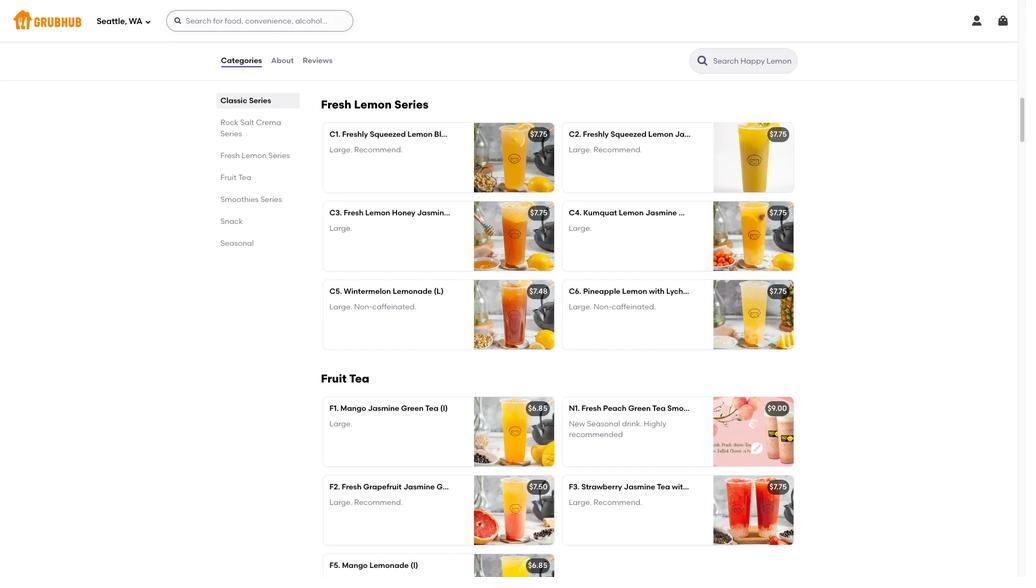 Task type: locate. For each thing, give the bounding box(es) containing it.
c1.
[[330, 130, 341, 139]]

1 horizontal spatial freshly
[[583, 130, 609, 139]]

large. non-caffeinated. for wintermelon
[[330, 302, 417, 312]]

1 horizontal spatial with
[[649, 287, 665, 296]]

large. non-caffeinated. for pineapple
[[569, 302, 656, 312]]

$7.75 for c3. fresh lemon honey jasmine green tea (l)
[[530, 209, 548, 218]]

f2. fresh grapefruit jasmine green tea (l) image
[[474, 476, 554, 546]]

caffeinated.
[[373, 302, 417, 312], [612, 302, 656, 312]]

seasonal up recommended
[[587, 420, 621, 429]]

1 horizontal spatial jelly
[[717, 483, 735, 492]]

0 vertical spatial lychee
[[667, 287, 693, 296]]

non- down pineapple on the right of the page
[[594, 302, 612, 312]]

0 vertical spatial lemonade
[[393, 287, 432, 296]]

caffeinated. down "c6. pineapple lemon with lychee jelly (l)"
[[612, 302, 656, 312]]

seasonal
[[221, 239, 254, 248], [587, 420, 621, 429]]

1 vertical spatial lemonade
[[370, 562, 409, 571]]

0 vertical spatial fresh lemon series
[[321, 98, 429, 111]]

1 horizontal spatial fruit tea
[[321, 372, 370, 386]]

1 horizontal spatial non-
[[594, 302, 612, 312]]

1 horizontal spatial large. non-caffeinated.
[[569, 302, 656, 312]]

latte
[[373, 14, 393, 23]]

0 horizontal spatial squeezed
[[370, 130, 406, 139]]

fruit tea up f1.
[[321, 372, 370, 386]]

c6. pineapple lemon with lychee jelly (l) image
[[714, 280, 794, 350]]

1 vertical spatial rock
[[221, 118, 239, 127]]

freshly for c2.
[[583, 130, 609, 139]]

2 vertical spatial with
[[672, 483, 688, 492]]

large. down the f2.
[[330, 498, 353, 507]]

0 vertical spatial crema
[[448, 14, 474, 23]]

classic series
[[221, 96, 271, 105]]

1 vertical spatial $6.85
[[528, 562, 548, 571]]

b8.
[[330, 14, 341, 23]]

fresh lemon series up c1. freshly squeezed lemon black tea (l)
[[321, 98, 429, 111]]

mango
[[341, 404, 366, 414], [342, 562, 368, 571]]

jasmine
[[675, 130, 707, 139], [417, 209, 449, 218], [646, 209, 677, 218], [368, 404, 400, 414], [404, 483, 435, 492], [624, 483, 656, 492]]

matcha
[[343, 14, 372, 23]]

$7.75 for c2. freshly squeezed lemon jasmine green tea (l)
[[770, 130, 787, 139]]

fresh right n1.
[[582, 404, 602, 414]]

0 horizontal spatial non-
[[354, 302, 373, 312]]

recommend. for f2.
[[354, 498, 403, 507]]

seasonal down snack
[[221, 239, 254, 248]]

highly
[[644, 420, 667, 429]]

2 $6.85 from the top
[[528, 562, 548, 571]]

with for rock
[[395, 14, 410, 23]]

c2. freshly squeezed lemon jasmine green tea (l)
[[569, 130, 758, 139]]

2 caffeinated. from the left
[[612, 302, 656, 312]]

non- for pineapple
[[594, 302, 612, 312]]

large. recommend. down c1.
[[330, 145, 403, 154]]

freshly right c1.
[[342, 130, 368, 139]]

large. down c6.
[[569, 302, 592, 312]]

1 vertical spatial crema
[[256, 118, 281, 127]]

peach
[[603, 404, 627, 414]]

with for lychee
[[649, 287, 665, 296]]

f1. mango jasmine green tea (l) image
[[474, 397, 554, 467]]

rock right latte
[[412, 14, 430, 23]]

0 vertical spatial $6.85
[[528, 404, 548, 414]]

1 caffeinated. from the left
[[373, 302, 417, 312]]

fresh lemon series inside tab
[[221, 151, 290, 160]]

fresh for f2.
[[342, 483, 362, 492]]

0 vertical spatial mango
[[341, 404, 366, 414]]

mango right f5.
[[342, 562, 368, 571]]

fruit inside tab
[[221, 173, 237, 182]]

classic series tab
[[221, 95, 295, 106]]

mango for f1.
[[341, 404, 366, 414]]

0 horizontal spatial fruit
[[221, 173, 237, 182]]

c3. fresh lemon honey jasmine green tea (l)
[[330, 209, 500, 218]]

2 squeezed from the left
[[611, 130, 647, 139]]

2 freshly from the left
[[583, 130, 609, 139]]

series down the classic
[[221, 129, 242, 139]]

salt
[[432, 14, 447, 23], [240, 118, 254, 127]]

f3. strawberry jasmine tea with lychee jelly (l) image
[[714, 476, 794, 546]]

large. non-caffeinated. down wintermelon at left
[[330, 302, 417, 312]]

1 horizontal spatial seasonal
[[587, 420, 621, 429]]

large. recommend. down c2.
[[569, 145, 643, 154]]

0 vertical spatial fruit tea
[[221, 173, 251, 182]]

$7.75 for c6. pineapple lemon with lychee jelly (l)
[[770, 287, 787, 296]]

series up c1. freshly squeezed lemon black tea (l)
[[395, 98, 429, 111]]

large. non-caffeinated. down pineapple on the right of the page
[[569, 302, 656, 312]]

0 horizontal spatial fruit tea
[[221, 173, 251, 182]]

seattle,
[[97, 16, 127, 26]]

with
[[395, 14, 410, 23], [649, 287, 665, 296], [672, 483, 688, 492]]

1 horizontal spatial squeezed
[[611, 130, 647, 139]]

$7.75
[[530, 130, 548, 139], [770, 130, 787, 139], [530, 209, 548, 218], [770, 209, 787, 218], [770, 287, 787, 296], [770, 483, 787, 492]]

0 horizontal spatial with
[[395, 14, 410, 23]]

smoothies series tab
[[221, 194, 295, 205]]

squeezed for black
[[370, 130, 406, 139]]

recommend. down 'grapefruit'
[[354, 498, 403, 507]]

crema
[[448, 14, 474, 23], [256, 118, 281, 127], [742, 404, 767, 414]]

large. down c1.
[[330, 145, 353, 154]]

0 vertical spatial with
[[395, 14, 410, 23]]

svg image
[[971, 14, 984, 27], [997, 14, 1010, 27], [174, 17, 182, 25], [145, 18, 151, 25]]

0 horizontal spatial seasonal
[[221, 239, 254, 248]]

2 non- from the left
[[594, 302, 612, 312]]

1 squeezed from the left
[[370, 130, 406, 139]]

0 horizontal spatial fresh lemon series
[[221, 151, 290, 160]]

large. non-caffeinated.
[[330, 302, 417, 312], [569, 302, 656, 312]]

salted
[[717, 404, 740, 414]]

2 vertical spatial crema
[[742, 404, 767, 414]]

fresh right c3. at the top of page
[[344, 209, 364, 218]]

1 vertical spatial lychee
[[690, 483, 716, 492]]

fresh up c1.
[[321, 98, 352, 111]]

fruit up f1.
[[321, 372, 347, 386]]

large. recommend. down 'grapefruit'
[[330, 498, 403, 507]]

c5. wintermelon lemonade (l)
[[330, 287, 444, 296]]

series
[[249, 96, 271, 105], [395, 98, 429, 111], [221, 129, 242, 139], [268, 151, 290, 160], [261, 195, 282, 204]]

large. down the b8.
[[330, 29, 353, 38]]

green
[[709, 130, 731, 139], [451, 209, 473, 218], [679, 209, 702, 218], [401, 404, 424, 414], [629, 404, 651, 414], [437, 483, 459, 492]]

0 horizontal spatial caffeinated.
[[373, 302, 417, 312]]

wa
[[129, 16, 143, 26]]

0 vertical spatial seasonal
[[221, 239, 254, 248]]

non- down wintermelon at left
[[354, 302, 373, 312]]

$6.85
[[528, 404, 548, 414], [528, 562, 548, 571]]

non- for wintermelon
[[354, 302, 373, 312]]

non-
[[354, 302, 373, 312], [594, 302, 612, 312]]

honey
[[392, 209, 416, 218]]

fruit tea up smoothies
[[221, 173, 251, 182]]

rock
[[412, 14, 430, 23], [221, 118, 239, 127]]

1 vertical spatial salt
[[240, 118, 254, 127]]

large. recommend.
[[330, 145, 403, 154], [569, 145, 643, 154], [330, 498, 403, 507], [569, 498, 643, 507]]

1 $6.85 from the top
[[528, 404, 548, 414]]

0 vertical spatial fruit
[[221, 173, 237, 182]]

lychee
[[667, 287, 693, 296], [690, 483, 716, 492]]

fruit tea
[[221, 173, 251, 182], [321, 372, 370, 386]]

recommend.
[[354, 145, 403, 154], [594, 145, 643, 154], [354, 498, 403, 507], [594, 498, 643, 507]]

categories button
[[221, 42, 263, 80]]

new seasonal drink. highly recommended
[[569, 420, 667, 440]]

recommend. down c1. freshly squeezed lemon black tea (l)
[[354, 145, 403, 154]]

c1. freshly squeezed lemon black tea (l)
[[330, 130, 482, 139]]

fresh right the f2.
[[342, 483, 362, 492]]

0 horizontal spatial salt
[[240, 118, 254, 127]]

1 vertical spatial with
[[649, 287, 665, 296]]

1 horizontal spatial crema
[[448, 14, 474, 23]]

1 large. non-caffeinated. from the left
[[330, 302, 417, 312]]

fresh for c3.
[[344, 209, 364, 218]]

c4.
[[569, 209, 582, 218]]

1 vertical spatial fruit tea
[[321, 372, 370, 386]]

freshly
[[342, 130, 368, 139], [583, 130, 609, 139]]

classic
[[221, 96, 247, 105]]

seasonal tab
[[221, 238, 295, 249]]

categories
[[221, 56, 262, 65]]

fresh down the rock salt crema series
[[221, 151, 240, 160]]

(l)
[[476, 14, 485, 23], [472, 130, 482, 139], [748, 130, 758, 139], [490, 209, 500, 218], [718, 209, 728, 218], [434, 287, 444, 296]]

1 vertical spatial mango
[[342, 562, 368, 571]]

new
[[569, 420, 586, 429]]

snack tab
[[221, 216, 295, 227]]

1 vertical spatial seasonal
[[587, 420, 621, 429]]

$7.75 for f3. strawberry jasmine tea with lychee jelly (l)
[[770, 483, 787, 492]]

freshly right c2.
[[583, 130, 609, 139]]

lemonade
[[393, 287, 432, 296], [370, 562, 409, 571]]

1 horizontal spatial caffeinated.
[[612, 302, 656, 312]]

0 horizontal spatial rock
[[221, 118, 239, 127]]

fresh lemon series tab
[[221, 150, 295, 161]]

0 vertical spatial rock
[[412, 14, 430, 23]]

1 horizontal spatial salt
[[432, 14, 447, 23]]

1 vertical spatial fresh lemon series
[[221, 151, 290, 160]]

fresh lemon series up fruit tea tab on the left top
[[221, 151, 290, 160]]

0 horizontal spatial large. non-caffeinated.
[[330, 302, 417, 312]]

tea
[[457, 130, 470, 139], [733, 130, 746, 139], [238, 173, 251, 182], [475, 209, 488, 218], [703, 209, 717, 218], [349, 372, 370, 386], [426, 404, 439, 414], [653, 404, 666, 414], [461, 483, 474, 492], [657, 483, 671, 492]]

f1. mango jasmine green tea (l)
[[330, 404, 448, 414]]

lemon
[[354, 98, 392, 111], [408, 130, 433, 139], [649, 130, 674, 139], [242, 151, 267, 160], [366, 209, 390, 218], [619, 209, 644, 218], [623, 287, 648, 296]]

c3.
[[330, 209, 342, 218]]

fresh lemon series
[[321, 98, 429, 111], [221, 151, 290, 160]]

drink.
[[622, 420, 642, 429]]

2 large. non-caffeinated. from the left
[[569, 302, 656, 312]]

c4. kumquat lemon jasmine green tea (l)
[[569, 209, 728, 218]]

1 vertical spatial fruit
[[321, 372, 347, 386]]

caffeinated. for lemon
[[612, 302, 656, 312]]

caffeinated. down c5. wintermelon lemonade (l)
[[373, 302, 417, 312]]

n1. fresh peach green tea smoothie w/ salted crema image
[[714, 397, 794, 467]]

series inside the rock salt crema series
[[221, 129, 242, 139]]

large. recommend. for f2.
[[330, 498, 403, 507]]

seattle, wa
[[97, 16, 143, 26]]

recommend. down strawberry
[[594, 498, 643, 507]]

fruit
[[221, 173, 237, 182], [321, 372, 347, 386]]

0 horizontal spatial crema
[[256, 118, 281, 127]]

kumquat
[[584, 209, 617, 218]]

1 horizontal spatial fruit
[[321, 372, 347, 386]]

jelly
[[694, 287, 712, 296], [717, 483, 735, 492]]

2 horizontal spatial crema
[[742, 404, 767, 414]]

mango right f1.
[[341, 404, 366, 414]]

1 non- from the left
[[354, 302, 373, 312]]

rock salt crema series tab
[[221, 117, 295, 140]]

1 freshly from the left
[[342, 130, 368, 139]]

1 horizontal spatial fresh lemon series
[[321, 98, 429, 111]]

wintermelon
[[344, 287, 391, 296]]

recommend. down c2. freshly squeezed lemon jasmine green tea (l)
[[594, 145, 643, 154]]

recommend. for f3.
[[594, 498, 643, 507]]

fruit up smoothies
[[221, 173, 237, 182]]

c3. fresh lemon honey jasmine green tea (l) image
[[474, 202, 554, 271]]

rock down the classic
[[221, 118, 239, 127]]

large.
[[330, 29, 353, 38], [330, 145, 353, 154], [569, 145, 592, 154], [330, 224, 353, 233], [569, 224, 592, 233], [330, 302, 353, 312], [569, 302, 592, 312], [330, 420, 353, 429], [330, 498, 353, 507], [569, 498, 592, 507]]

crema inside the rock salt crema series
[[256, 118, 281, 127]]

c6. pineapple lemon with lychee jelly (l)
[[569, 287, 721, 296]]

strawberry
[[582, 483, 622, 492]]

(l)
[[713, 287, 721, 296], [441, 404, 448, 414], [476, 483, 484, 492], [736, 483, 744, 492], [411, 562, 418, 571]]

squeezed
[[370, 130, 406, 139], [611, 130, 647, 139]]

fresh
[[321, 98, 352, 111], [221, 151, 240, 160], [344, 209, 364, 218], [582, 404, 602, 414], [342, 483, 362, 492]]

0 horizontal spatial freshly
[[342, 130, 368, 139]]

large. recommend. down strawberry
[[569, 498, 643, 507]]

w/
[[704, 404, 715, 414]]

0 vertical spatial jelly
[[694, 287, 712, 296]]



Task type: describe. For each thing, give the bounding box(es) containing it.
$6.85 for f1. mango jasmine green tea (l) image
[[528, 404, 548, 414]]

reviews button
[[302, 42, 333, 80]]

$7.75 for c1. freshly squeezed lemon black tea (l)
[[530, 130, 548, 139]]

c2.
[[569, 130, 582, 139]]

black
[[435, 130, 455, 139]]

about button
[[271, 42, 294, 80]]

pineapple
[[583, 287, 621, 296]]

n1. fresh peach green tea smoothie w/ salted crema
[[569, 404, 767, 414]]

b8. matcha latte with rock salt crema (l) image
[[474, 7, 554, 76]]

main navigation navigation
[[0, 0, 1019, 42]]

large. down f1.
[[330, 420, 353, 429]]

c5. wintermelon lemonade (l) image
[[474, 280, 554, 350]]

grapefruit
[[364, 483, 402, 492]]

f5. mango lemonade (l)
[[330, 562, 418, 571]]

0 vertical spatial salt
[[432, 14, 447, 23]]

large. recommend. for c2.
[[569, 145, 643, 154]]

salt inside the rock salt crema series
[[240, 118, 254, 127]]

seasonal inside new seasonal drink. highly recommended
[[587, 420, 621, 429]]

large. down f3.
[[569, 498, 592, 507]]

recommend. for c2.
[[594, 145, 643, 154]]

snack
[[221, 217, 243, 226]]

large. down c2.
[[569, 145, 592, 154]]

$7.50
[[530, 483, 548, 492]]

search icon image
[[697, 55, 709, 67]]

large. down c3. at the top of page
[[330, 224, 353, 233]]

smoothies series
[[221, 195, 282, 204]]

fresh for n1.
[[582, 404, 602, 414]]

fruit tea tab
[[221, 172, 295, 183]]

large. recommend. for f3.
[[569, 498, 643, 507]]

fresh inside fresh lemon series tab
[[221, 151, 240, 160]]

c1. freshly squeezed lemon black tea (l) image
[[474, 123, 554, 193]]

smoothies
[[221, 195, 259, 204]]

Search Happy Lemon search field
[[713, 56, 794, 66]]

c4. kumquat lemon jasmine green tea (l) image
[[714, 202, 794, 271]]

f5. mango lemonade (l) image
[[474, 555, 554, 578]]

series up fruit tea tab on the left top
[[268, 151, 290, 160]]

1 horizontal spatial rock
[[412, 14, 430, 23]]

series up snack tab
[[261, 195, 282, 204]]

c6.
[[569, 287, 582, 296]]

caffeinated. for lemonade
[[373, 302, 417, 312]]

Search for food, convenience, alcohol... search field
[[166, 10, 353, 32]]

recommended
[[569, 430, 623, 440]]

large. down c5.
[[330, 302, 353, 312]]

fruit tea inside tab
[[221, 173, 251, 182]]

rock salt crema series
[[221, 118, 281, 139]]

about
[[271, 56, 294, 65]]

f2.
[[330, 483, 340, 492]]

smoothie
[[668, 404, 703, 414]]

f1.
[[330, 404, 339, 414]]

lemon inside tab
[[242, 151, 267, 160]]

series right the classic
[[249, 96, 271, 105]]

freshly for c1.
[[342, 130, 368, 139]]

n1.
[[569, 404, 580, 414]]

rock inside the rock salt crema series
[[221, 118, 239, 127]]

f5.
[[330, 562, 340, 571]]

$7.48
[[530, 287, 548, 296]]

0 horizontal spatial jelly
[[694, 287, 712, 296]]

seasonal inside tab
[[221, 239, 254, 248]]

f3.
[[569, 483, 580, 492]]

b8. matcha latte with rock salt crema (l)
[[330, 14, 485, 23]]

c5.
[[330, 287, 342, 296]]

lemonade for mango
[[370, 562, 409, 571]]

tea inside tab
[[238, 173, 251, 182]]

squeezed for jasmine
[[611, 130, 647, 139]]

mango for f5.
[[342, 562, 368, 571]]

large. down 'c4.'
[[569, 224, 592, 233]]

2 horizontal spatial with
[[672, 483, 688, 492]]

1 vertical spatial jelly
[[717, 483, 735, 492]]

f2. fresh grapefruit jasmine green tea (l)
[[330, 483, 484, 492]]

reviews
[[303, 56, 333, 65]]

f3. strawberry jasmine tea with lychee jelly (l)
[[569, 483, 744, 492]]

recommend. for c1.
[[354, 145, 403, 154]]

large. recommend. for c1.
[[330, 145, 403, 154]]

$7.75 for c4. kumquat lemon jasmine green tea (l)
[[770, 209, 787, 218]]

lemonade for wintermelon
[[393, 287, 432, 296]]

$9.00
[[768, 404, 787, 414]]

c2. freshly squeezed lemon jasmine green tea (l) image
[[714, 123, 794, 193]]

$6.85 for f5. mango lemonade (l) image
[[528, 562, 548, 571]]



Task type: vqa. For each thing, say whether or not it's contained in the screenshot.


